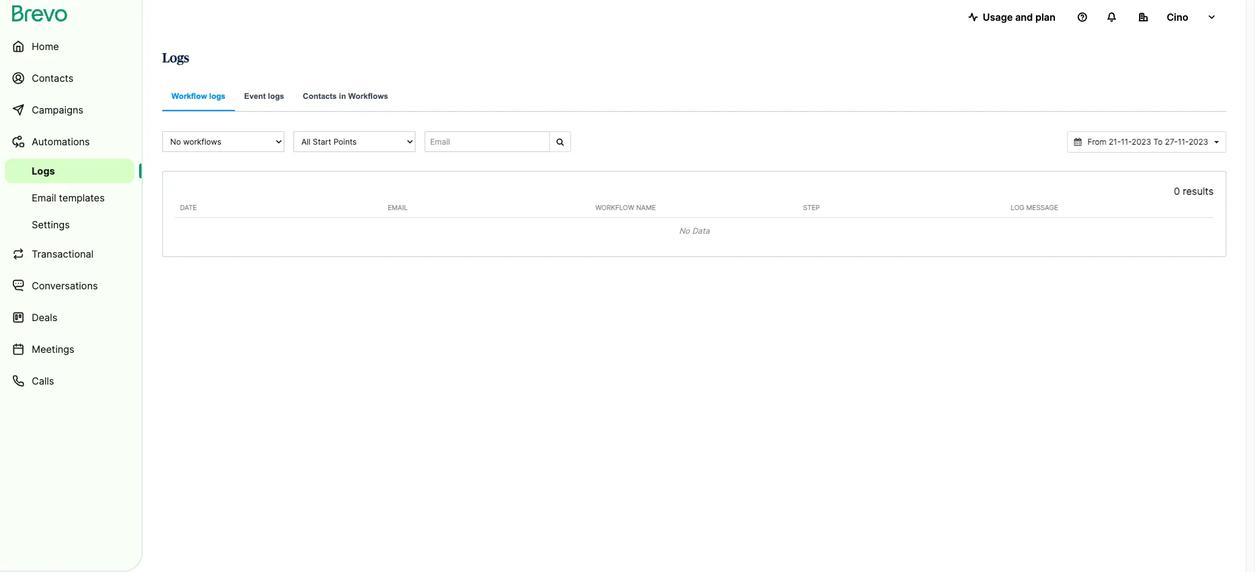 Task type: describe. For each thing, give the bounding box(es) containing it.
automations
[[32, 136, 90, 148]]

home link
[[5, 32, 134, 61]]

email templates
[[32, 192, 105, 204]]

name
[[637, 203, 656, 212]]

home
[[32, 40, 59, 53]]

contacts for contacts
[[32, 72, 73, 84]]

0 results
[[1175, 185, 1214, 197]]

plan
[[1036, 11, 1056, 23]]

in
[[339, 92, 346, 101]]

contacts in workflows
[[303, 92, 388, 101]]

campaigns
[[32, 104, 83, 116]]

logs for event logs
[[268, 92, 284, 101]]

data
[[693, 226, 710, 236]]

email templates link
[[5, 186, 134, 210]]

contacts link
[[5, 63, 134, 93]]

event logs link
[[235, 83, 294, 112]]

workflow logs link
[[162, 83, 235, 111]]

meetings
[[32, 343, 74, 355]]

workflows
[[348, 92, 388, 101]]

contacts for contacts in workflows
[[303, 92, 337, 101]]

event logs
[[244, 92, 284, 101]]

meetings link
[[5, 335, 134, 364]]

transactional link
[[5, 239, 134, 269]]

automations link
[[5, 127, 134, 156]]

usage
[[983, 11, 1013, 23]]

workflow name
[[596, 203, 656, 212]]

calendar image
[[1075, 138, 1082, 146]]



Task type: vqa. For each thing, say whether or not it's contained in the screenshot.
top Contacts
yes



Task type: locate. For each thing, give the bounding box(es) containing it.
0 vertical spatial workflow
[[172, 92, 207, 101]]

0 horizontal spatial workflow
[[172, 92, 207, 101]]

calls link
[[5, 366, 134, 396]]

cino
[[1168, 11, 1189, 23]]

1 horizontal spatial workflow
[[596, 203, 635, 212]]

log message
[[1011, 203, 1059, 212]]

logs right event
[[268, 92, 284, 101]]

no
[[680, 226, 690, 236]]

templates
[[59, 192, 105, 204]]

event
[[244, 92, 266, 101]]

logs left event
[[209, 92, 226, 101]]

results
[[1184, 185, 1214, 197]]

settings link
[[5, 212, 134, 237]]

0 horizontal spatial logs
[[209, 92, 226, 101]]

1 logs from the left
[[209, 92, 226, 101]]

2 logs from the left
[[268, 92, 284, 101]]

transactional
[[32, 248, 94, 260]]

message
[[1027, 203, 1059, 212]]

logs down automations
[[32, 165, 55, 177]]

0 horizontal spatial email
[[32, 192, 56, 204]]

logs inside 'link'
[[209, 92, 226, 101]]

1 horizontal spatial email
[[388, 203, 408, 212]]

and
[[1016, 11, 1034, 23]]

workflow inside 'link'
[[172, 92, 207, 101]]

usage and plan
[[983, 11, 1056, 23]]

0 vertical spatial contacts
[[32, 72, 73, 84]]

contacts left in
[[303, 92, 337, 101]]

step
[[804, 203, 820, 212]]

email
[[32, 192, 56, 204], [388, 203, 408, 212]]

workflow for workflow name
[[596, 203, 635, 212]]

1 horizontal spatial contacts
[[303, 92, 337, 101]]

workflow for workflow logs
[[172, 92, 207, 101]]

email for email templates
[[32, 192, 56, 204]]

1 vertical spatial logs
[[32, 165, 55, 177]]

workflow logs
[[172, 92, 226, 101]]

cino button
[[1130, 5, 1227, 29]]

0 vertical spatial logs
[[162, 52, 189, 65]]

logs
[[162, 52, 189, 65], [32, 165, 55, 177]]

date
[[180, 203, 197, 212]]

1 vertical spatial contacts
[[303, 92, 337, 101]]

logs link
[[5, 159, 134, 183]]

email for email
[[388, 203, 408, 212]]

logs up workflow logs on the top
[[162, 52, 189, 65]]

log
[[1011, 203, 1025, 212]]

deals link
[[5, 303, 134, 332]]

usage and plan button
[[959, 5, 1066, 29]]

0 horizontal spatial logs
[[32, 165, 55, 177]]

calls
[[32, 375, 54, 387]]

logs for workflow logs
[[209, 92, 226, 101]]

0 horizontal spatial contacts
[[32, 72, 73, 84]]

1 vertical spatial workflow
[[596, 203, 635, 212]]

Email text field
[[425, 131, 550, 152]]

logs
[[209, 92, 226, 101], [268, 92, 284, 101]]

conversations
[[32, 280, 98, 292]]

1 horizontal spatial logs
[[268, 92, 284, 101]]

1 horizontal spatial logs
[[162, 52, 189, 65]]

conversations link
[[5, 271, 134, 300]]

search image
[[557, 138, 564, 146]]

workflow
[[172, 92, 207, 101], [596, 203, 635, 212]]

no data
[[680, 226, 710, 236]]

None text field
[[1085, 136, 1213, 147]]

settings
[[32, 219, 70, 231]]

campaigns link
[[5, 95, 134, 125]]

contacts in workflows link
[[294, 83, 398, 112]]

0
[[1175, 185, 1181, 197]]

contacts up campaigns at the top
[[32, 72, 73, 84]]

contacts
[[32, 72, 73, 84], [303, 92, 337, 101]]

deals
[[32, 311, 57, 324]]



